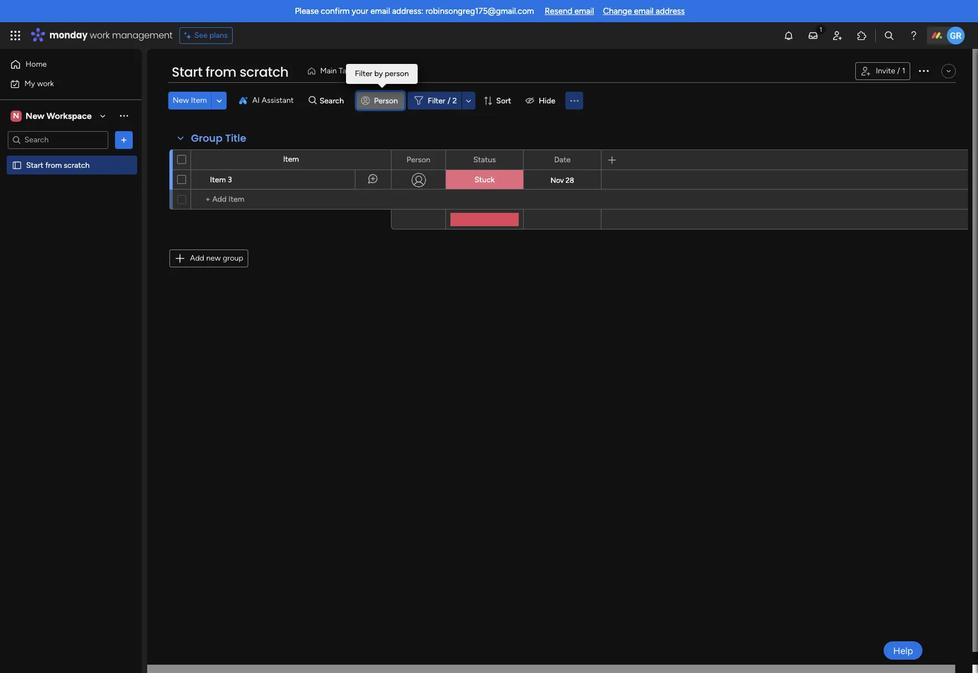 Task type: vqa. For each thing, say whether or not it's contained in the screenshot.
Item to the middle
yes



Task type: locate. For each thing, give the bounding box(es) containing it.
1 vertical spatial filter
[[428, 96, 446, 105]]

1 horizontal spatial person
[[407, 155, 431, 164]]

2 horizontal spatial item
[[283, 155, 299, 164]]

notifications image
[[784, 30, 795, 41]]

start from scratch
[[172, 63, 289, 81], [26, 160, 90, 170]]

start
[[172, 63, 203, 81], [26, 160, 43, 170]]

add new group button
[[170, 250, 249, 267]]

new right n
[[26, 110, 44, 121]]

1 horizontal spatial table
[[374, 66, 392, 76]]

monday work management
[[49, 29, 173, 42]]

new for new item
[[173, 96, 189, 105]]

0 vertical spatial scratch
[[240, 63, 289, 81]]

resend email
[[545, 6, 595, 16]]

n
[[13, 111, 19, 120]]

change
[[603, 6, 632, 16]]

inbox image
[[808, 30, 819, 41]]

email
[[371, 6, 390, 16], [575, 6, 595, 16], [635, 6, 654, 16]]

ai
[[253, 96, 260, 105]]

1 horizontal spatial options image
[[918, 64, 931, 77]]

1 vertical spatial work
[[37, 79, 54, 88]]

1 vertical spatial /
[[448, 96, 451, 105]]

item inside "button"
[[191, 96, 207, 105]]

0 horizontal spatial item
[[191, 96, 207, 105]]

see plans button
[[179, 27, 233, 44]]

0 horizontal spatial scratch
[[64, 160, 90, 170]]

0 vertical spatial person
[[374, 96, 398, 105]]

start right public board icon
[[26, 160, 43, 170]]

group
[[223, 253, 244, 263]]

0 vertical spatial work
[[90, 29, 110, 42]]

0 horizontal spatial filter
[[355, 69, 373, 78]]

1 horizontal spatial work
[[90, 29, 110, 42]]

item left angle down icon
[[191, 96, 207, 105]]

your
[[352, 6, 369, 16]]

table inside button
[[339, 66, 357, 76]]

1 image
[[817, 23, 827, 35]]

scratch down search in workspace "field" at top left
[[64, 160, 90, 170]]

1 table from the left
[[339, 66, 357, 76]]

email right the resend
[[575, 6, 595, 16]]

please
[[295, 6, 319, 16]]

1 vertical spatial from
[[45, 160, 62, 170]]

0 vertical spatial from
[[206, 63, 237, 81]]

item left 3
[[210, 175, 226, 185]]

table
[[339, 66, 357, 76], [374, 66, 392, 76]]

main
[[320, 66, 337, 76]]

1 vertical spatial new
[[26, 110, 44, 121]]

scratch inside field
[[240, 63, 289, 81]]

see
[[194, 31, 208, 40]]

public board image
[[12, 160, 22, 170]]

0 horizontal spatial new
[[26, 110, 44, 121]]

1 vertical spatial item
[[283, 155, 299, 164]]

filter for filter by person
[[355, 69, 373, 78]]

main table
[[320, 66, 357, 76]]

new inside the workspace selection element
[[26, 110, 44, 121]]

from inside field
[[206, 63, 237, 81]]

0 horizontal spatial start from scratch
[[26, 160, 90, 170]]

1
[[903, 66, 906, 76]]

1 horizontal spatial scratch
[[240, 63, 289, 81]]

email right your
[[371, 6, 390, 16]]

my work
[[24, 79, 54, 88]]

scratch up ai assistant button in the left top of the page
[[240, 63, 289, 81]]

table button
[[366, 62, 401, 80]]

options image right 1
[[918, 64, 931, 77]]

0 vertical spatial options image
[[918, 64, 931, 77]]

person
[[374, 96, 398, 105], [407, 155, 431, 164]]

1 vertical spatial options image
[[118, 134, 130, 145]]

title
[[225, 131, 246, 145]]

new inside new item "button"
[[173, 96, 189, 105]]

Search field
[[317, 93, 350, 108]]

angle down image
[[217, 96, 222, 105]]

work right monday
[[90, 29, 110, 42]]

table inside button
[[374, 66, 392, 76]]

item
[[191, 96, 207, 105], [283, 155, 299, 164], [210, 175, 226, 185]]

options image down workspace options image
[[118, 134, 130, 145]]

resend
[[545, 6, 573, 16]]

1 vertical spatial person
[[407, 155, 431, 164]]

address
[[656, 6, 685, 16]]

hide
[[539, 96, 556, 105]]

select product image
[[10, 30, 21, 41]]

ai logo image
[[239, 96, 248, 105]]

0 horizontal spatial email
[[371, 6, 390, 16]]

confirm
[[321, 6, 350, 16]]

1 horizontal spatial from
[[206, 63, 237, 81]]

filter for filter / 2
[[428, 96, 446, 105]]

0 horizontal spatial start
[[26, 160, 43, 170]]

+ Add Item text field
[[197, 193, 386, 206]]

1 horizontal spatial /
[[898, 66, 901, 76]]

0 horizontal spatial table
[[339, 66, 357, 76]]

1 vertical spatial scratch
[[64, 160, 90, 170]]

work inside button
[[37, 79, 54, 88]]

2 email from the left
[[575, 6, 595, 16]]

invite / 1
[[877, 66, 906, 76]]

workspace
[[47, 110, 92, 121]]

email right change
[[635, 6, 654, 16]]

start from scratch down search in workspace "field" at top left
[[26, 160, 90, 170]]

ai assistant button
[[235, 92, 298, 110]]

0 vertical spatial item
[[191, 96, 207, 105]]

1 horizontal spatial start from scratch
[[172, 63, 289, 81]]

0 horizontal spatial person
[[374, 96, 398, 105]]

table left add view icon
[[374, 66, 392, 76]]

options image
[[918, 64, 931, 77], [118, 134, 130, 145]]

/ for 2
[[448, 96, 451, 105]]

add view image
[[407, 67, 412, 75]]

person inside person field
[[407, 155, 431, 164]]

option
[[0, 155, 142, 157]]

0 vertical spatial /
[[898, 66, 901, 76]]

1 horizontal spatial email
[[575, 6, 595, 16]]

item up + add item "text field"
[[283, 155, 299, 164]]

add
[[190, 253, 204, 263]]

new left angle down icon
[[173, 96, 189, 105]]

1 vertical spatial start from scratch
[[26, 160, 90, 170]]

v2 search image
[[309, 94, 317, 107]]

new
[[206, 253, 221, 263]]

2 horizontal spatial email
[[635, 6, 654, 16]]

0 horizontal spatial /
[[448, 96, 451, 105]]

new
[[173, 96, 189, 105], [26, 110, 44, 121]]

Status field
[[471, 154, 499, 166]]

work right my
[[37, 79, 54, 88]]

filter left 2
[[428, 96, 446, 105]]

from
[[206, 63, 237, 81], [45, 160, 62, 170]]

start inside field
[[172, 63, 203, 81]]

table right main
[[339, 66, 357, 76]]

1 horizontal spatial filter
[[428, 96, 446, 105]]

2 table from the left
[[374, 66, 392, 76]]

start inside list box
[[26, 160, 43, 170]]

start up "new item" at the top left
[[172, 63, 203, 81]]

person inside person popup button
[[374, 96, 398, 105]]

Search in workspace field
[[23, 133, 93, 146]]

nov
[[551, 176, 564, 184]]

1 horizontal spatial item
[[210, 175, 226, 185]]

/ for 1
[[898, 66, 901, 76]]

/ left 2
[[448, 96, 451, 105]]

2 vertical spatial item
[[210, 175, 226, 185]]

/
[[898, 66, 901, 76], [448, 96, 451, 105]]

0 vertical spatial start
[[172, 63, 203, 81]]

greg robinson image
[[948, 27, 966, 44]]

scratch
[[240, 63, 289, 81], [64, 160, 90, 170]]

0 vertical spatial start from scratch
[[172, 63, 289, 81]]

expand board header image
[[945, 67, 954, 76]]

1 horizontal spatial start
[[172, 63, 203, 81]]

0 horizontal spatial work
[[37, 79, 54, 88]]

filter
[[355, 69, 373, 78], [428, 96, 446, 105]]

1 vertical spatial start
[[26, 160, 43, 170]]

work
[[90, 29, 110, 42], [37, 79, 54, 88]]

workspace selection element
[[11, 109, 93, 123]]

filter left by
[[355, 69, 373, 78]]

from up angle down icon
[[206, 63, 237, 81]]

/ inside button
[[898, 66, 901, 76]]

start from scratch up angle down icon
[[172, 63, 289, 81]]

my
[[24, 79, 35, 88]]

3 email from the left
[[635, 6, 654, 16]]

hide button
[[522, 92, 562, 110]]

new workspace
[[26, 110, 92, 121]]

from down search in workspace "field" at top left
[[45, 160, 62, 170]]

1 horizontal spatial new
[[173, 96, 189, 105]]

0 vertical spatial filter
[[355, 69, 373, 78]]

0 horizontal spatial from
[[45, 160, 62, 170]]

Date field
[[552, 154, 574, 166]]

/ left 1
[[898, 66, 901, 76]]

0 vertical spatial new
[[173, 96, 189, 105]]

arrow down image
[[462, 94, 476, 107]]

sort
[[497, 96, 512, 105]]

group
[[191, 131, 223, 145]]

new item button
[[168, 92, 211, 110]]



Task type: describe. For each thing, give the bounding box(es) containing it.
help button
[[884, 641, 923, 660]]

28
[[566, 176, 575, 184]]

please confirm your email address: robinsongreg175@gmail.com
[[295, 6, 535, 16]]

invite
[[877, 66, 896, 76]]

Group Title field
[[188, 131, 249, 146]]

work for my
[[37, 79, 54, 88]]

filter by person
[[355, 69, 409, 78]]

resend email link
[[545, 6, 595, 16]]

Start from scratch field
[[169, 63, 291, 82]]

menu image
[[569, 95, 580, 106]]

management
[[112, 29, 173, 42]]

person button
[[357, 92, 405, 110]]

home button
[[7, 56, 120, 73]]

invite / 1 button
[[856, 62, 911, 80]]

ai assistant
[[253, 96, 294, 105]]

help
[[894, 645, 914, 656]]

scratch inside list box
[[64, 160, 90, 170]]

filter / 2
[[428, 96, 457, 105]]

assistant
[[262, 96, 294, 105]]

3
[[228, 175, 232, 185]]

1 email from the left
[[371, 6, 390, 16]]

search everything image
[[884, 30, 895, 41]]

stuck
[[475, 175, 495, 185]]

0 horizontal spatial options image
[[118, 134, 130, 145]]

my work button
[[7, 75, 120, 93]]

home
[[26, 59, 47, 69]]

item 3
[[210, 175, 232, 185]]

email for resend email
[[575, 6, 595, 16]]

apps image
[[857, 30, 868, 41]]

monday
[[49, 29, 88, 42]]

sort button
[[479, 92, 518, 110]]

work for monday
[[90, 29, 110, 42]]

date
[[555, 155, 571, 164]]

see plans
[[194, 31, 228, 40]]

workspace image
[[11, 110, 22, 122]]

start from scratch inside field
[[172, 63, 289, 81]]

change email address
[[603, 6, 685, 16]]

group title
[[191, 131, 246, 145]]

2
[[453, 96, 457, 105]]

help image
[[909, 30, 920, 41]]

from inside list box
[[45, 160, 62, 170]]

change email address link
[[603, 6, 685, 16]]

new item
[[173, 96, 207, 105]]

start from scratch inside list box
[[26, 160, 90, 170]]

email for change email address
[[635, 6, 654, 16]]

by
[[375, 69, 383, 78]]

main table button
[[303, 62, 366, 80]]

address:
[[392, 6, 424, 16]]

status
[[474, 155, 496, 164]]

Person field
[[404, 154, 434, 166]]

robinsongreg175@gmail.com
[[426, 6, 535, 16]]

nov 28
[[551, 176, 575, 184]]

item for item 3
[[210, 175, 226, 185]]

add new group
[[190, 253, 244, 263]]

start from scratch list box
[[0, 153, 142, 325]]

new for new workspace
[[26, 110, 44, 121]]

plans
[[210, 31, 228, 40]]

item for item
[[283, 155, 299, 164]]

workspace options image
[[118, 110, 130, 121]]

invite members image
[[833, 30, 844, 41]]

person
[[385, 69, 409, 78]]



